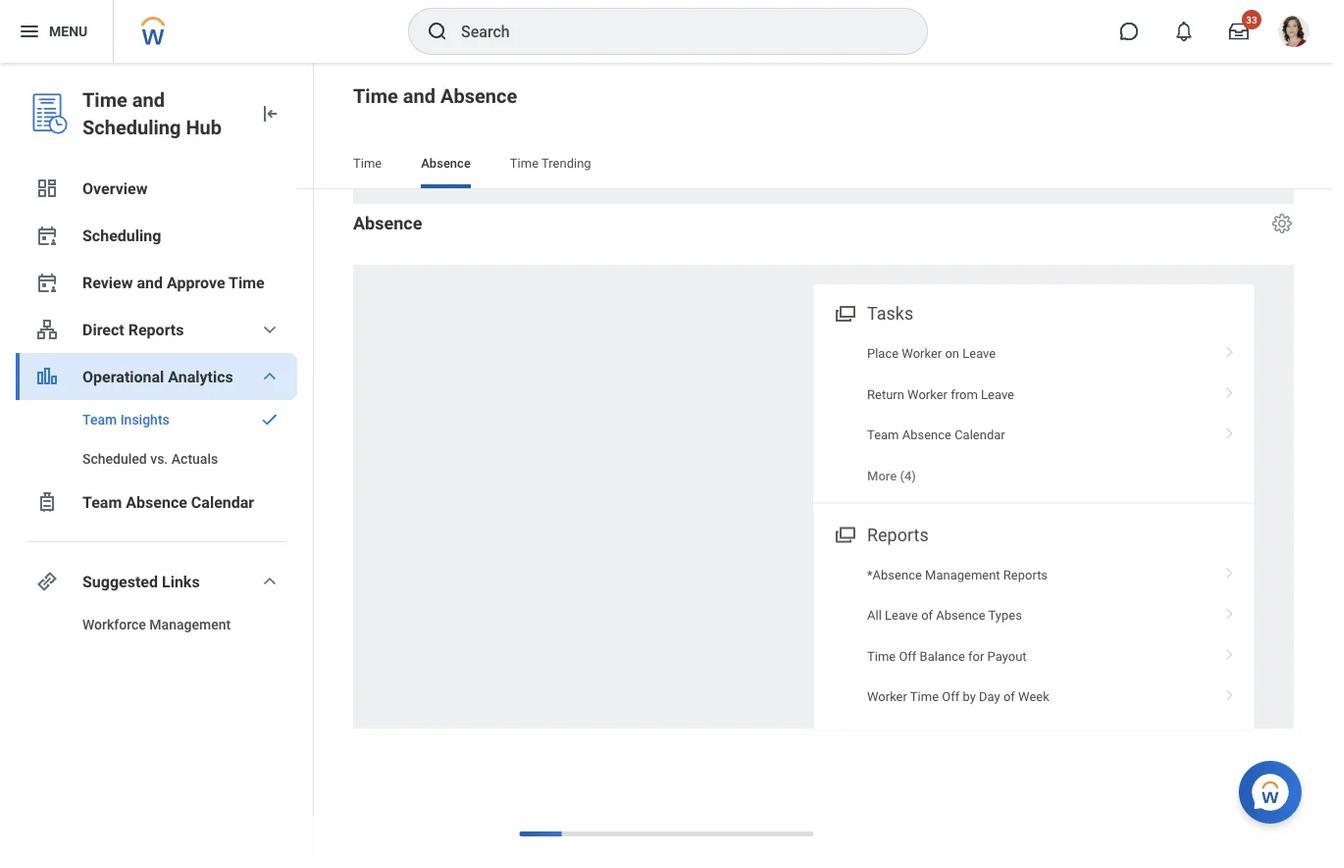 Task type: vqa. For each thing, say whether or not it's contained in the screenshot.
location icon to the bottom
no



Task type: describe. For each thing, give the bounding box(es) containing it.
team absence calendar inside navigation pane region
[[82, 493, 254, 512]]

time and absence
[[353, 84, 517, 107]]

navigation pane region
[[0, 63, 314, 856]]

view team image
[[35, 318, 59, 341]]

more (4) button
[[867, 467, 916, 485]]

time for time and absence
[[353, 84, 398, 107]]

by
[[963, 690, 976, 705]]

off inside worker time off by day of week link
[[942, 690, 960, 705]]

types
[[989, 609, 1022, 623]]

time trending
[[510, 156, 591, 170]]

time and scheduling hub
[[82, 88, 222, 139]]

team absence calendar inside list
[[867, 428, 1006, 443]]

links
[[162, 573, 200, 591]]

review and approve time link
[[16, 259, 297, 306]]

chart image
[[35, 365, 59, 389]]

approve
[[167, 273, 225, 292]]

scheduling inside time and scheduling hub
[[82, 116, 181, 139]]

worker for return
[[908, 387, 948, 402]]

time off balance for payout link
[[814, 636, 1255, 677]]

review
[[82, 273, 133, 292]]

workforce management link
[[16, 605, 297, 645]]

*absence management reports
[[867, 568, 1048, 583]]

balance
[[920, 649, 965, 664]]

insights
[[120, 412, 170, 428]]

absence inside navigation pane region
[[126, 493, 187, 512]]

chevron right image for worker time off by day of week
[[1218, 683, 1243, 703]]

menu
[[49, 23, 88, 39]]

1 horizontal spatial reports
[[867, 525, 929, 546]]

review and approve time
[[82, 273, 265, 292]]

suggested links button
[[16, 558, 297, 605]]

*absence
[[867, 568, 922, 583]]

list for tasks
[[814, 334, 1255, 497]]

suggested
[[82, 573, 158, 591]]

overview
[[82, 179, 148, 198]]

calendar inside navigation pane region
[[191, 493, 254, 512]]

chevron down small image for analytics
[[258, 365, 282, 389]]

and for approve
[[137, 273, 163, 292]]

33
[[1247, 14, 1258, 26]]

management for workforce
[[150, 617, 231, 633]]

calendar inside list
[[955, 428, 1006, 443]]

team down scheduled on the left bottom of the page
[[82, 493, 122, 512]]

hub
[[186, 116, 222, 139]]

scheduled
[[82, 451, 147, 467]]

time for time and scheduling hub
[[82, 88, 127, 111]]

dashboard image
[[35, 177, 59, 200]]

suggested links
[[82, 573, 200, 591]]

(4)
[[900, 469, 916, 484]]

tab list containing time
[[334, 141, 1314, 188]]

tasks
[[867, 304, 914, 324]]

team insights
[[82, 412, 170, 428]]

off inside time off balance for payout "link"
[[899, 649, 917, 664]]

direct reports button
[[16, 306, 297, 353]]

place
[[867, 347, 899, 361]]

profile logan mcneil image
[[1279, 16, 1310, 51]]

time for time
[[353, 156, 382, 170]]

2 vertical spatial worker
[[867, 690, 908, 705]]

link image
[[35, 570, 59, 594]]

all leave of absence types link
[[814, 596, 1255, 636]]

menu group image
[[831, 299, 858, 326]]

chevron down small image
[[258, 570, 282, 594]]

search image
[[426, 20, 449, 43]]

more
[[867, 469, 897, 484]]

team inside operational analytics "element"
[[82, 412, 117, 428]]

chevron right image for time off balance for payout
[[1218, 642, 1243, 662]]

trending
[[542, 156, 591, 170]]

configure this page image
[[1271, 212, 1294, 236]]

day
[[979, 690, 1001, 705]]

chevron right image for team absence calendar
[[1218, 421, 1243, 441]]

Search Workday  search field
[[461, 10, 887, 53]]

operational analytics
[[82, 367, 233, 386]]

and for scheduling
[[132, 88, 165, 111]]



Task type: locate. For each thing, give the bounding box(es) containing it.
team insights link
[[16, 400, 297, 440]]

more (4)
[[867, 469, 916, 484]]

more (4) link
[[814, 456, 1255, 497]]

direct
[[82, 320, 124, 339]]

all
[[867, 609, 882, 623]]

and for absence
[[403, 84, 436, 107]]

time for time off balance for payout
[[867, 649, 896, 664]]

reports inside dropdown button
[[128, 320, 184, 339]]

0 vertical spatial chevron right image
[[1218, 340, 1243, 359]]

1 vertical spatial team absence calendar link
[[16, 479, 297, 526]]

2 chevron right image from the top
[[1218, 380, 1243, 400]]

chevron right image inside the all leave of absence types link
[[1218, 602, 1243, 621]]

worker left from
[[908, 387, 948, 402]]

off left by
[[942, 690, 960, 705]]

1 list from the top
[[814, 334, 1255, 497]]

and up the overview link
[[132, 88, 165, 111]]

leave
[[963, 347, 996, 361], [981, 387, 1015, 402], [885, 609, 918, 623]]

list containing place worker on leave
[[814, 334, 1255, 497]]

task timeoff image
[[35, 491, 59, 514]]

team absence calendar down vs.
[[82, 493, 254, 512]]

0 vertical spatial reports
[[128, 320, 184, 339]]

chevron down small image for reports
[[258, 318, 282, 341]]

calendar user solid image up view team image
[[35, 271, 59, 294]]

worker time off by day of week
[[867, 690, 1050, 705]]

for
[[969, 649, 985, 664]]

0 vertical spatial off
[[899, 649, 917, 664]]

vs.
[[150, 451, 168, 467]]

0 vertical spatial scheduling
[[82, 116, 181, 139]]

analytics
[[168, 367, 233, 386]]

scheduled vs. actuals
[[82, 451, 218, 467]]

1 horizontal spatial calendar
[[955, 428, 1006, 443]]

1 vertical spatial worker
[[908, 387, 948, 402]]

and inside time and scheduling hub
[[132, 88, 165, 111]]

justify image
[[18, 20, 41, 43]]

all leave of absence types
[[867, 609, 1022, 623]]

0 vertical spatial team absence calendar
[[867, 428, 1006, 443]]

inbox large image
[[1230, 22, 1249, 41]]

chevron down small image
[[258, 318, 282, 341], [258, 365, 282, 389]]

33 button
[[1218, 10, 1262, 53]]

1 vertical spatial leave
[[981, 387, 1015, 402]]

week
[[1019, 690, 1050, 705]]

2 horizontal spatial reports
[[1004, 568, 1048, 583]]

reports up the all leave of absence types link at bottom
[[1004, 568, 1048, 583]]

workforce
[[82, 617, 146, 633]]

management down 'links'
[[150, 617, 231, 633]]

4 chevron right image from the top
[[1218, 683, 1243, 703]]

of
[[922, 609, 933, 623], [1004, 690, 1016, 705]]

scheduling
[[82, 116, 181, 139], [82, 226, 161, 245]]

operational
[[82, 367, 164, 386]]

place worker on leave
[[867, 347, 996, 361]]

time and scheduling hub element
[[82, 86, 242, 141]]

1 vertical spatial chevron right image
[[1218, 380, 1243, 400]]

chevron right image inside worker time off by day of week link
[[1218, 683, 1243, 703]]

and right review
[[137, 273, 163, 292]]

1 vertical spatial of
[[1004, 690, 1016, 705]]

check image
[[258, 410, 282, 430]]

management inside navigation pane region
[[150, 617, 231, 633]]

overview link
[[16, 165, 297, 212]]

1 vertical spatial list
[[814, 555, 1255, 718]]

2 vertical spatial leave
[[885, 609, 918, 623]]

management up all leave of absence types
[[925, 568, 1001, 583]]

return worker from leave link
[[814, 374, 1255, 415]]

team down the return
[[867, 428, 899, 443]]

chevron right image for tasks
[[1218, 340, 1243, 359]]

calendar user solid image for scheduling
[[35, 224, 59, 247]]

team absence calendar link
[[814, 415, 1255, 456], [16, 479, 297, 526]]

0 vertical spatial chevron down small image
[[258, 318, 282, 341]]

reports
[[128, 320, 184, 339], [867, 525, 929, 546], [1004, 568, 1048, 583]]

scheduled vs. actuals link
[[16, 440, 297, 479]]

1 horizontal spatial team absence calendar
[[867, 428, 1006, 443]]

1 chevron right image from the top
[[1218, 340, 1243, 359]]

2 scheduling from the top
[[82, 226, 161, 245]]

1 vertical spatial chevron down small image
[[258, 365, 282, 389]]

0 horizontal spatial of
[[922, 609, 933, 623]]

0 horizontal spatial off
[[899, 649, 917, 664]]

and
[[403, 84, 436, 107], [132, 88, 165, 111], [137, 273, 163, 292]]

time off balance for payout
[[867, 649, 1027, 664]]

management
[[925, 568, 1001, 583], [150, 617, 231, 633]]

1 vertical spatial scheduling
[[82, 226, 161, 245]]

chevron down small image inside the operational analytics dropdown button
[[258, 365, 282, 389]]

absence
[[441, 84, 517, 107], [421, 156, 471, 170], [353, 213, 422, 234], [903, 428, 952, 443], [126, 493, 187, 512], [936, 609, 986, 623]]

scheduling up overview
[[82, 116, 181, 139]]

menu banner
[[0, 0, 1334, 63]]

off left 'balance'
[[899, 649, 917, 664]]

chevron right image inside *absence management reports link
[[1218, 561, 1243, 581]]

2 calendar user solid image from the top
[[35, 271, 59, 294]]

0 vertical spatial leave
[[963, 347, 996, 361]]

operational analytics button
[[16, 353, 297, 400]]

of right day
[[1004, 690, 1016, 705]]

*absence management reports link
[[814, 555, 1255, 596]]

2 vertical spatial chevron right image
[[1218, 561, 1243, 581]]

2 chevron down small image from the top
[[258, 365, 282, 389]]

time inside time and scheduling hub
[[82, 88, 127, 111]]

list containing *absence management reports
[[814, 555, 1255, 718]]

0 vertical spatial team absence calendar link
[[814, 415, 1255, 456]]

2 chevron right image from the top
[[1218, 602, 1243, 621]]

worker down the time off balance for payout
[[867, 690, 908, 705]]

1 chevron down small image from the top
[[258, 318, 282, 341]]

chevron right image
[[1218, 340, 1243, 359], [1218, 380, 1243, 400], [1218, 561, 1243, 581]]

team absence calendar
[[867, 428, 1006, 443], [82, 493, 254, 512]]

from
[[951, 387, 978, 402]]

reports up the operational analytics dropdown button
[[128, 320, 184, 339]]

and down search icon
[[403, 84, 436, 107]]

0 horizontal spatial management
[[150, 617, 231, 633]]

1 calendar user solid image from the top
[[35, 224, 59, 247]]

1 vertical spatial team absence calendar
[[82, 493, 254, 512]]

calendar user solid image inside scheduling link
[[35, 224, 59, 247]]

menu button
[[0, 0, 113, 63]]

chevron right image inside time off balance for payout "link"
[[1218, 642, 1243, 662]]

calendar user solid image for review and approve time
[[35, 271, 59, 294]]

calendar down from
[[955, 428, 1006, 443]]

2 vertical spatial reports
[[1004, 568, 1048, 583]]

team absence calendar link down vs.
[[16, 479, 297, 526]]

team
[[82, 412, 117, 428], [867, 428, 899, 443], [82, 493, 122, 512]]

3 chevron right image from the top
[[1218, 561, 1243, 581]]

team up scheduled on the left bottom of the page
[[82, 412, 117, 428]]

3 chevron right image from the top
[[1218, 642, 1243, 662]]

1 scheduling from the top
[[82, 116, 181, 139]]

payout
[[988, 649, 1027, 664]]

time for time trending
[[510, 156, 539, 170]]

1 vertical spatial off
[[942, 690, 960, 705]]

notifications large image
[[1175, 22, 1194, 41]]

leave for return worker from leave
[[981, 387, 1015, 402]]

worker left on
[[902, 347, 942, 361]]

direct reports
[[82, 320, 184, 339]]

1 vertical spatial calendar user solid image
[[35, 271, 59, 294]]

reports up "*absence"
[[867, 525, 929, 546]]

of up 'balance'
[[922, 609, 933, 623]]

on
[[945, 347, 960, 361]]

transformation import image
[[258, 102, 282, 126]]

0 vertical spatial management
[[925, 568, 1001, 583]]

1 horizontal spatial management
[[925, 568, 1001, 583]]

0 vertical spatial worker
[[902, 347, 942, 361]]

1 vertical spatial management
[[150, 617, 231, 633]]

0 vertical spatial calendar user solid image
[[35, 224, 59, 247]]

calendar user solid image
[[35, 224, 59, 247], [35, 271, 59, 294]]

management for *absence
[[925, 568, 1001, 583]]

0 horizontal spatial calendar
[[191, 493, 254, 512]]

0 vertical spatial list
[[814, 334, 1255, 497]]

return worker from leave
[[867, 387, 1015, 402]]

0 vertical spatial calendar
[[955, 428, 1006, 443]]

chevron right image
[[1218, 421, 1243, 441], [1218, 602, 1243, 621], [1218, 642, 1243, 662], [1218, 683, 1243, 703]]

worker
[[902, 347, 942, 361], [908, 387, 948, 402], [867, 690, 908, 705]]

1 chevron right image from the top
[[1218, 421, 1243, 441]]

leave right the all
[[885, 609, 918, 623]]

0 horizontal spatial team absence calendar
[[82, 493, 254, 512]]

worker time off by day of week link
[[814, 677, 1255, 718]]

tab list
[[334, 141, 1314, 188]]

2 list from the top
[[814, 555, 1255, 718]]

operational analytics element
[[16, 400, 297, 479]]

time inside "link"
[[867, 649, 896, 664]]

chevron right image inside place worker on leave link
[[1218, 340, 1243, 359]]

menu group image
[[831, 521, 858, 547]]

leave for place worker on leave
[[963, 347, 996, 361]]

calendar down actuals
[[191, 493, 254, 512]]

chevron right image for reports
[[1218, 561, 1243, 581]]

leave right from
[[981, 387, 1015, 402]]

1 vertical spatial calendar
[[191, 493, 254, 512]]

worker for place
[[902, 347, 942, 361]]

place worker on leave link
[[814, 334, 1255, 374]]

chevron right image for all leave of absence types
[[1218, 602, 1243, 621]]

1 horizontal spatial of
[[1004, 690, 1016, 705]]

return
[[867, 387, 905, 402]]

time
[[353, 84, 398, 107], [82, 88, 127, 111], [353, 156, 382, 170], [510, 156, 539, 170], [229, 273, 265, 292], [867, 649, 896, 664], [911, 690, 939, 705]]

leave right on
[[963, 347, 996, 361]]

actuals
[[171, 451, 218, 467]]

scheduling down overview
[[82, 226, 161, 245]]

off
[[899, 649, 917, 664], [942, 690, 960, 705]]

calendar
[[955, 428, 1006, 443], [191, 493, 254, 512]]

reports inside list
[[1004, 568, 1048, 583]]

scheduling link
[[16, 212, 297, 259]]

calendar user solid image inside the review and approve time link
[[35, 271, 59, 294]]

1 horizontal spatial team absence calendar link
[[814, 415, 1255, 456]]

list
[[814, 334, 1255, 497], [814, 555, 1255, 718]]

team absence calendar down return worker from leave
[[867, 428, 1006, 443]]

chevron right image inside return worker from leave link
[[1218, 380, 1243, 400]]

team absence calendar link down from
[[814, 415, 1255, 456]]

0 vertical spatial of
[[922, 609, 933, 623]]

workforce management
[[82, 617, 231, 633]]

1 horizontal spatial off
[[942, 690, 960, 705]]

1 vertical spatial reports
[[867, 525, 929, 546]]

calendar user solid image down dashboard image
[[35, 224, 59, 247]]

management inside list
[[925, 568, 1001, 583]]

0 horizontal spatial reports
[[128, 320, 184, 339]]

0 horizontal spatial team absence calendar link
[[16, 479, 297, 526]]

list for reports
[[814, 555, 1255, 718]]



